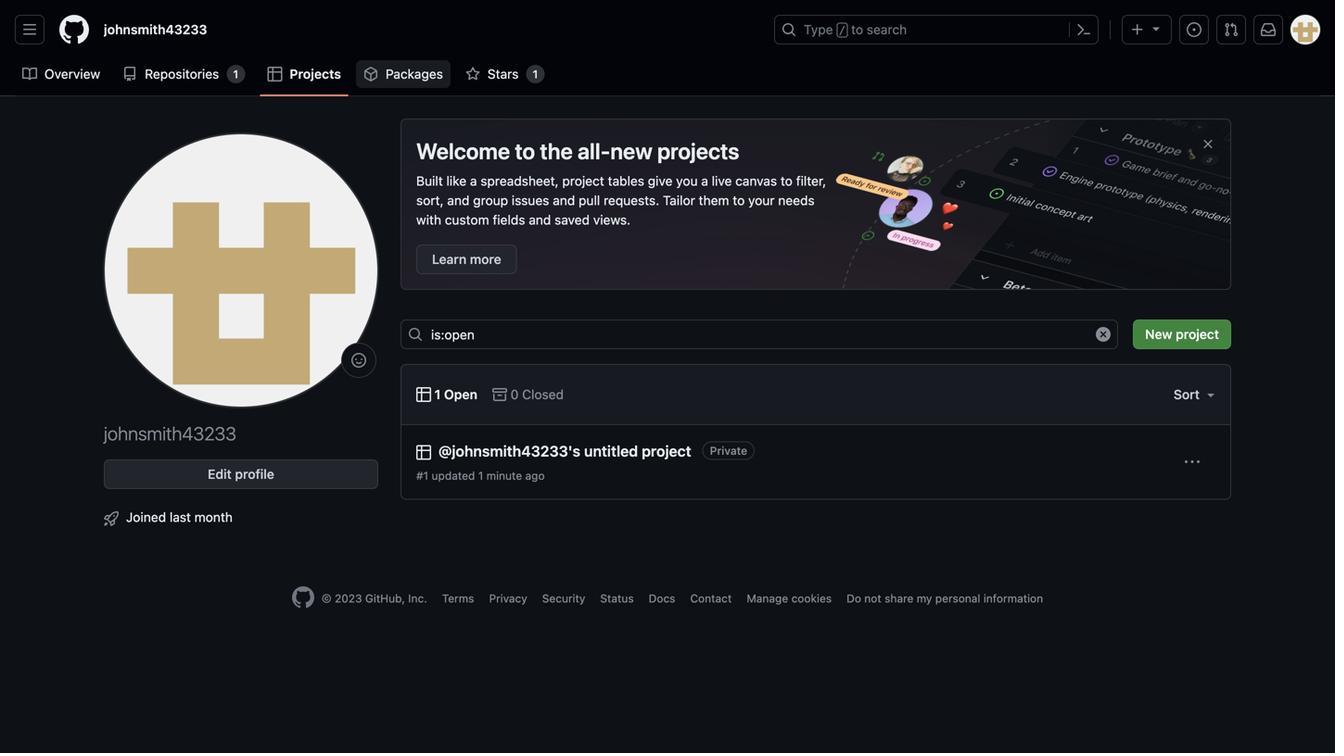 Task type: vqa. For each thing, say whether or not it's contained in the screenshot.
Type
yes



Task type: locate. For each thing, give the bounding box(es) containing it.
table image left open on the left bottom of the page
[[416, 388, 431, 402]]

@johnsmith43233's
[[439, 443, 581, 460]]

project right untitled
[[642, 443, 691, 460]]

2 horizontal spatial and
[[553, 193, 575, 208]]

©
[[322, 593, 332, 606]]

1 horizontal spatial and
[[529, 212, 551, 228]]

0 horizontal spatial a
[[470, 173, 477, 189]]

1 a from the left
[[470, 173, 477, 189]]

terms
[[442, 593, 474, 606]]

do not share my personal information
[[847, 593, 1043, 606]]

table image inside the projects link
[[267, 67, 282, 82]]

project up pull
[[562, 173, 604, 189]]

table image
[[416, 446, 431, 460]]

security
[[542, 593, 585, 606]]

@johnsmith43233's untitled project link
[[439, 443, 691, 460]]

0 horizontal spatial table image
[[267, 67, 282, 82]]

requests.
[[604, 193, 659, 208]]

project inside 'button'
[[1176, 327, 1219, 342]]

kebab horizontal image
[[1185, 455, 1200, 470]]

1 vertical spatial project
[[1176, 327, 1219, 342]]

inc.
[[408, 593, 427, 606]]

archive image
[[492, 388, 507, 402]]

1 right repositories
[[233, 68, 239, 81]]

package image
[[363, 67, 378, 82]]

table image inside "1 open" link
[[416, 388, 431, 402]]

triangle down image
[[1149, 21, 1164, 36]]

table image for the projects link
[[267, 67, 282, 82]]

last
[[170, 510, 191, 525]]

1
[[233, 68, 239, 81], [533, 68, 538, 81], [435, 387, 441, 402], [478, 470, 483, 483]]

project right the new on the right of page
[[1176, 327, 1219, 342]]

not
[[865, 593, 882, 606]]

2 vertical spatial project
[[642, 443, 691, 460]]

notifications image
[[1261, 22, 1276, 37]]

table image left projects at the top of page
[[267, 67, 282, 82]]

project
[[562, 173, 604, 189], [1176, 327, 1219, 342], [642, 443, 691, 460]]

rocket image
[[104, 512, 119, 527]]

built
[[416, 173, 443, 189]]

open
[[444, 387, 478, 402]]

1 horizontal spatial table image
[[416, 388, 431, 402]]

joined last month
[[126, 510, 233, 525]]

learn more link
[[416, 245, 517, 274]]

to right "/"
[[851, 22, 863, 37]]

you
[[676, 173, 698, 189]]

issue opened image
[[1187, 22, 1202, 37]]

1 right "stars"
[[533, 68, 538, 81]]

new
[[610, 138, 653, 164]]

1 vertical spatial johnsmith43233
[[104, 423, 236, 445]]

a left the live
[[701, 173, 708, 189]]

book image
[[22, 67, 37, 82]]

type / to search
[[804, 22, 907, 37]]

new project
[[1145, 327, 1219, 342]]

to
[[851, 22, 863, 37], [515, 138, 535, 164], [781, 173, 793, 189], [733, 193, 745, 208]]

git pull request image
[[1224, 22, 1239, 37]]

1 left minute
[[478, 470, 483, 483]]

contact link
[[690, 593, 732, 606]]

and down issues on the top left of page
[[529, 212, 551, 228]]

github,
[[365, 593, 405, 606]]

table image
[[267, 67, 282, 82], [416, 388, 431, 402]]

1 vertical spatial table image
[[416, 388, 431, 402]]

share
[[885, 593, 914, 606]]

command palette image
[[1077, 22, 1091, 37]]

project inside the welcome to the all-new projects built like a spreadsheet, project tables give you a live canvas to filter, sort, and group issues and pull requests. tailor them to your needs with custom fields and saved views.
[[562, 173, 604, 189]]

johnsmith43233 up repo image
[[104, 22, 207, 37]]

private
[[710, 445, 748, 458]]

0 vertical spatial johnsmith43233
[[104, 22, 207, 37]]

edit profile button
[[104, 460, 378, 490]]

like
[[446, 173, 467, 189]]

tailor
[[663, 193, 695, 208]]

stars
[[488, 66, 519, 82]]

welcome
[[416, 138, 510, 164]]

and
[[447, 193, 470, 208], [553, 193, 575, 208], [529, 212, 551, 228]]

sort
[[1174, 387, 1200, 402]]

Search all projects text field
[[401, 320, 1118, 350]]

1 open
[[431, 387, 478, 402]]

packages
[[386, 66, 443, 82]]

a right like
[[470, 173, 477, 189]]

manage cookies button
[[747, 591, 832, 607]]

1 open link
[[416, 385, 478, 405]]

pull
[[579, 193, 600, 208]]

johnsmith43233
[[104, 22, 207, 37], [104, 423, 236, 445]]

/
[[839, 24, 846, 37]]

and down like
[[447, 193, 470, 208]]

search
[[867, 22, 907, 37]]

1 horizontal spatial a
[[701, 173, 708, 189]]

0 vertical spatial table image
[[267, 67, 282, 82]]

smiley image
[[351, 353, 366, 368]]

0 horizontal spatial project
[[562, 173, 604, 189]]

them
[[699, 193, 729, 208]]

canvas
[[736, 173, 777, 189]]

sort button
[[1173, 380, 1218, 410]]

docs
[[649, 593, 675, 606]]

issues
[[512, 193, 549, 208]]

1 left open on the left bottom of the page
[[435, 387, 441, 402]]

2 johnsmith43233 from the top
[[104, 423, 236, 445]]

clear image
[[1096, 327, 1111, 342]]

2 horizontal spatial project
[[1176, 327, 1219, 342]]

overview
[[45, 66, 100, 82]]

0 vertical spatial project
[[562, 173, 604, 189]]

tables
[[608, 173, 644, 189]]

a
[[470, 173, 477, 189], [701, 173, 708, 189]]

and up saved
[[553, 193, 575, 208]]

status
[[600, 593, 634, 606]]

terms link
[[442, 593, 474, 606]]

overview link
[[15, 60, 108, 88]]

johnsmith43233 up "edit" on the left
[[104, 423, 236, 445]]

2023
[[335, 593, 362, 606]]

#1
[[416, 470, 429, 483]]



Task type: describe. For each thing, give the bounding box(es) containing it.
saved
[[555, 212, 590, 228]]

spreadsheet,
[[481, 173, 559, 189]]

table image for "1 open" link
[[416, 388, 431, 402]]

search image
[[408, 327, 423, 342]]

custom
[[445, 212, 489, 228]]

joined
[[126, 510, 166, 525]]

sort,
[[416, 193, 444, 208]]

do
[[847, 593, 861, 606]]

projects
[[657, 138, 740, 164]]

with
[[416, 212, 441, 228]]

privacy link
[[489, 593, 527, 606]]

minute
[[486, 470, 522, 483]]

type
[[804, 22, 833, 37]]

information
[[984, 593, 1043, 606]]

projects
[[290, 66, 341, 82]]

new
[[1145, 327, 1173, 342]]

repo image
[[123, 67, 137, 82]]

group
[[473, 193, 508, 208]]

more
[[470, 252, 501, 267]]

edit profile
[[208, 467, 274, 482]]

#1 updated 1 minute ago
[[416, 470, 545, 483]]

fields
[[493, 212, 525, 228]]

closed
[[522, 387, 564, 402]]

plus image
[[1130, 22, 1145, 37]]

cookies
[[792, 593, 832, 606]]

updated
[[432, 470, 475, 483]]

0 closed
[[507, 387, 564, 402]]

personal
[[935, 593, 981, 606]]

give
[[648, 173, 673, 189]]

© 2023 github, inc.
[[322, 593, 427, 606]]

manage cookies
[[747, 593, 832, 606]]

ago
[[525, 470, 545, 483]]

privacy
[[489, 593, 527, 606]]

welcome to the all-new projects built like a spreadsheet, project tables give you a live canvas to filter, sort, and group issues and pull requests. tailor them to your needs with custom fields and saved views.
[[416, 138, 826, 228]]

contact
[[690, 593, 732, 606]]

new project button
[[1133, 320, 1231, 350]]

0
[[511, 387, 519, 402]]

edit
[[208, 467, 232, 482]]

triangle down image
[[1204, 388, 1218, 402]]

close image
[[1201, 137, 1216, 152]]

projects link
[[260, 60, 349, 88]]

0 closed link
[[492, 385, 564, 405]]

star image
[[465, 67, 480, 82]]

0 horizontal spatial and
[[447, 193, 470, 208]]

live
[[712, 173, 732, 189]]

all-
[[578, 138, 610, 164]]

johnsmith43233 link
[[96, 15, 215, 45]]

change your avatar image
[[104, 134, 378, 408]]

to left your
[[733, 193, 745, 208]]

repositories
[[145, 66, 219, 82]]

1 johnsmith43233 from the top
[[104, 22, 207, 37]]

learn
[[432, 252, 467, 267]]

the
[[540, 138, 573, 164]]

filter,
[[796, 173, 826, 189]]

2 a from the left
[[701, 173, 708, 189]]

to up spreadsheet,
[[515, 138, 535, 164]]

homepage image
[[59, 15, 89, 45]]

1 horizontal spatial project
[[642, 443, 691, 460]]

do not share my personal information button
[[847, 591, 1043, 607]]

security link
[[542, 593, 585, 606]]

my
[[917, 593, 932, 606]]

@johnsmith43233's untitled project
[[439, 443, 691, 460]]

docs link
[[649, 593, 675, 606]]

untitled
[[584, 443, 638, 460]]

month
[[194, 510, 233, 525]]

homepage image
[[292, 587, 314, 609]]

your
[[748, 193, 775, 208]]

needs
[[778, 193, 815, 208]]

status link
[[600, 593, 634, 606]]

views.
[[593, 212, 631, 228]]

to up needs
[[781, 173, 793, 189]]

learn more
[[432, 252, 501, 267]]

packages link
[[356, 60, 451, 88]]

profile
[[235, 467, 274, 482]]



